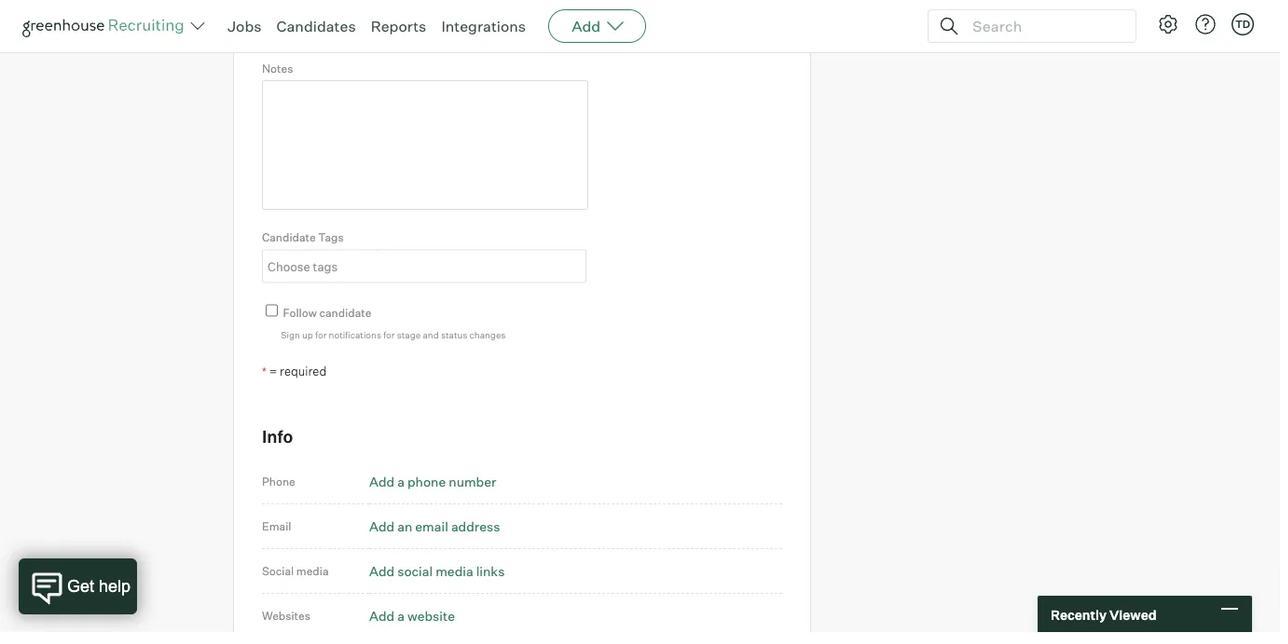 Task type: locate. For each thing, give the bounding box(es) containing it.
candidates link
[[276, 17, 356, 35]]

add an email address link
[[369, 518, 500, 534]]

1 horizontal spatial for
[[383, 329, 395, 340]]

1 vertical spatial a
[[397, 473, 405, 489]]

0 vertical spatial a
[[306, 24, 312, 38]]

0 horizontal spatial media
[[296, 564, 329, 578]]

up
[[302, 329, 313, 340]]

add a website link
[[369, 607, 455, 624]]

0 horizontal spatial for
[[315, 329, 327, 340]]

phone
[[262, 474, 295, 488]]

2 for from the left
[[383, 329, 395, 340]]

select a timezone link
[[262, 17, 586, 44]]

for right the "up"
[[315, 329, 327, 340]]

websites
[[262, 609, 310, 623]]

add an email address
[[369, 518, 500, 534]]

td button
[[1228, 9, 1258, 39]]

add
[[572, 17, 601, 35], [369, 473, 395, 489], [369, 518, 395, 534], [369, 563, 395, 579], [369, 607, 395, 624]]

a left phone
[[397, 473, 405, 489]]

select
[[270, 24, 303, 38]]

address
[[451, 518, 500, 534]]

email
[[415, 518, 448, 534]]

changes
[[469, 329, 506, 340]]

for
[[315, 329, 327, 340], [383, 329, 395, 340]]

add a website
[[369, 607, 455, 624]]

media left links
[[436, 563, 473, 579]]

sign up for notifications for stage and status changes
[[281, 329, 506, 340]]

configure image
[[1157, 13, 1180, 35]]

a
[[306, 24, 312, 38], [397, 473, 405, 489], [397, 607, 405, 624]]

status
[[441, 329, 467, 340]]

add for add social media links
[[369, 563, 395, 579]]

candidate
[[319, 305, 371, 319]]

candidates
[[276, 17, 356, 35]]

follow
[[283, 305, 317, 319]]

phone
[[407, 473, 446, 489]]

2 vertical spatial a
[[397, 607, 405, 624]]

add a phone number link
[[369, 473, 496, 489]]

recently
[[1051, 606, 1107, 623]]

greenhouse recruiting image
[[22, 15, 190, 37]]

social
[[262, 564, 294, 578]]

media right social
[[296, 564, 329, 578]]

None text field
[[263, 251, 581, 281]]

a left website
[[397, 607, 405, 624]]

sign
[[281, 329, 300, 340]]

media
[[436, 563, 473, 579], [296, 564, 329, 578]]

a inside select a timezone link
[[306, 24, 312, 38]]

Search text field
[[968, 13, 1119, 40]]

candidate
[[262, 230, 316, 244]]

a for phone
[[397, 473, 405, 489]]

add inside add popup button
[[572, 17, 601, 35]]

social
[[397, 563, 433, 579]]

add for add
[[572, 17, 601, 35]]

a right 'select' on the top of the page
[[306, 24, 312, 38]]

for left stage
[[383, 329, 395, 340]]

follow candidate
[[283, 305, 371, 319]]



Task type: describe. For each thing, give the bounding box(es) containing it.
notes
[[262, 61, 293, 75]]

info
[[262, 426, 293, 447]]

recently viewed
[[1051, 606, 1157, 623]]

reports
[[371, 17, 426, 35]]

integrations link
[[441, 17, 526, 35]]

a for timezone
[[306, 24, 312, 38]]

Follow candidate checkbox
[[266, 304, 278, 316]]

td
[[1235, 18, 1250, 30]]

add for add a website
[[369, 607, 395, 624]]

jobs link
[[228, 17, 262, 35]]

integrations
[[441, 17, 526, 35]]

add social media links
[[369, 563, 505, 579]]

1 horizontal spatial media
[[436, 563, 473, 579]]

and
[[423, 329, 439, 340]]

website
[[407, 607, 455, 624]]

* = required
[[262, 364, 327, 378]]

stage
[[397, 329, 421, 340]]

td button
[[1232, 13, 1254, 35]]

timezone
[[314, 24, 363, 38]]

notifications
[[329, 329, 381, 340]]

1 for from the left
[[315, 329, 327, 340]]

add social media links link
[[369, 563, 505, 579]]

=
[[269, 364, 277, 378]]

a for website
[[397, 607, 405, 624]]

tags
[[318, 230, 344, 244]]

reports link
[[371, 17, 426, 35]]

add for add an email address
[[369, 518, 395, 534]]

add button
[[548, 9, 646, 43]]

an
[[397, 518, 412, 534]]

add a phone number
[[369, 473, 496, 489]]

number
[[449, 473, 496, 489]]

Notes text field
[[262, 80, 588, 210]]

select a timezone
[[270, 24, 363, 38]]

social media
[[262, 564, 329, 578]]

email
[[262, 519, 291, 533]]

jobs
[[228, 17, 262, 35]]

add for add a phone number
[[369, 473, 395, 489]]

candidate tags
[[262, 230, 344, 244]]

*
[[262, 364, 266, 378]]

required
[[280, 364, 327, 378]]

links
[[476, 563, 505, 579]]

viewed
[[1110, 606, 1157, 623]]



Task type: vqa. For each thing, say whether or not it's contained in the screenshot.
the topmost a
yes



